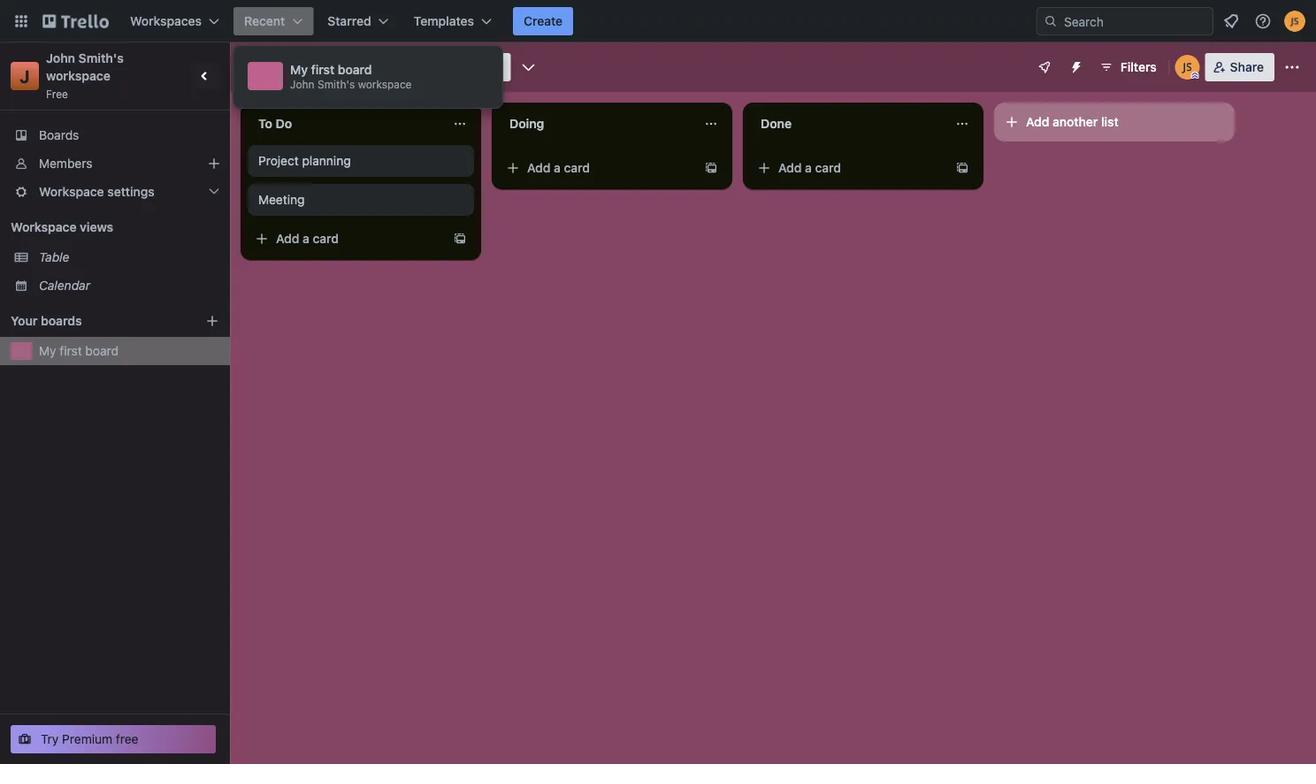 Task type: describe. For each thing, give the bounding box(es) containing it.
customize views image
[[520, 58, 537, 76]]

back to home image
[[42, 7, 109, 35]]

john smith (johnsmith38824343) image
[[1285, 11, 1306, 32]]

search image
[[1044, 14, 1058, 28]]

to do
[[258, 116, 292, 131]]

j
[[20, 65, 30, 86]]

calendar link
[[39, 277, 219, 295]]

starred
[[328, 14, 371, 28]]

0 horizontal spatial my
[[39, 344, 56, 358]]

project planning link
[[258, 152, 464, 170]]

workspace for workspace views
[[11, 220, 77, 234]]

project
[[258, 154, 299, 168]]

1 vertical spatial my first board
[[39, 344, 119, 358]]

boards
[[39, 128, 79, 142]]

add a card button for doing
[[499, 154, 697, 182]]

add a card for to do
[[276, 231, 339, 246]]

john smith (johnsmith38824343) image
[[1176, 55, 1200, 80]]

card for done
[[815, 161, 841, 175]]

automation image
[[1062, 53, 1087, 78]]

smith's inside my first board john smith's workspace
[[318, 78, 355, 90]]

calendar
[[39, 278, 90, 293]]

board down your boards with 1 items element
[[85, 344, 119, 358]]

card for to do
[[313, 231, 339, 246]]

my first board inside "text field"
[[253, 58, 359, 77]]

a for to do
[[303, 231, 310, 246]]

a for done
[[805, 161, 812, 175]]

planning
[[302, 154, 351, 168]]

workspace inside john smith's workspace free
[[46, 69, 111, 83]]

a for doing
[[554, 161, 561, 175]]

boards link
[[0, 121, 230, 150]]

views
[[80, 220, 113, 234]]

try premium free button
[[11, 725, 216, 754]]

members link
[[0, 150, 230, 178]]

0 notifications image
[[1221, 11, 1242, 32]]

workspaces button
[[119, 7, 230, 35]]

do
[[276, 116, 292, 131]]

workspace for workspace settings
[[39, 184, 104, 199]]

another
[[1053, 115, 1098, 129]]

boards
[[41, 314, 82, 328]]

board inside "text field"
[[315, 58, 359, 77]]

your boards
[[11, 314, 82, 328]]

premium
[[62, 732, 112, 747]]

add a card button for to do
[[248, 225, 446, 253]]

add another list button
[[994, 103, 1235, 142]]

workspace settings button
[[0, 178, 230, 206]]

free
[[116, 732, 138, 747]]

try
[[41, 732, 59, 747]]

card for doing
[[564, 161, 590, 175]]

my inside my first board john smith's workspace
[[290, 62, 308, 77]]

my inside "text field"
[[253, 58, 276, 77]]

create button
[[513, 7, 573, 35]]



Task type: locate. For each thing, give the bounding box(es) containing it.
add inside button
[[1026, 115, 1050, 129]]

a down doing text box on the top of page
[[554, 161, 561, 175]]

card down meeting link
[[313, 231, 339, 246]]

first down starred
[[311, 62, 335, 77]]

1 horizontal spatial smith's
[[318, 78, 355, 90]]

workspace views
[[11, 220, 113, 234]]

board down starred
[[315, 58, 359, 77]]

workspace
[[39, 184, 104, 199], [11, 220, 77, 234]]

add a card button down meeting link
[[248, 225, 446, 253]]

share button
[[1206, 53, 1275, 81]]

first inside "text field"
[[280, 58, 311, 77]]

add a card button
[[499, 154, 697, 182], [750, 154, 948, 182], [248, 225, 446, 253]]

add down meeting
[[276, 231, 299, 246]]

0 horizontal spatial add a card button
[[248, 225, 446, 253]]

my first board john smith's workspace
[[290, 62, 412, 90]]

free
[[46, 88, 68, 100]]

open information menu image
[[1255, 12, 1272, 30]]

show menu image
[[1284, 58, 1301, 76]]

add a card
[[527, 161, 590, 175], [779, 161, 841, 175], [276, 231, 339, 246]]

smith's down back to home image
[[78, 51, 124, 65]]

card down doing text box on the top of page
[[564, 161, 590, 175]]

1 horizontal spatial create from template… image
[[956, 161, 970, 175]]

2 horizontal spatial a
[[805, 161, 812, 175]]

1 vertical spatial john
[[290, 78, 315, 90]]

doing
[[510, 116, 544, 131]]

add a card for done
[[779, 161, 841, 175]]

this member is an admin of this board. image
[[1191, 72, 1199, 80]]

Board name text field
[[244, 53, 368, 81]]

1 vertical spatial smith's
[[318, 78, 355, 90]]

2 horizontal spatial add a card
[[779, 161, 841, 175]]

workspace
[[46, 69, 111, 83], [358, 78, 412, 90]]

0 horizontal spatial my first board
[[39, 344, 119, 358]]

1 horizontal spatial workspace
[[358, 78, 412, 90]]

0 horizontal spatial add a card
[[276, 231, 339, 246]]

john up do on the left of the page
[[290, 78, 315, 90]]

john inside my first board john smith's workspace
[[290, 78, 315, 90]]

my down your boards
[[39, 344, 56, 358]]

add a card down doing
[[527, 161, 590, 175]]

my first board down your boards with 1 items element
[[39, 344, 119, 358]]

0 horizontal spatial card
[[313, 231, 339, 246]]

john up free
[[46, 51, 75, 65]]

workspace up table
[[11, 220, 77, 234]]

my first board link
[[39, 342, 219, 360]]

0 horizontal spatial smith's
[[78, 51, 124, 65]]

add down doing
[[527, 161, 551, 175]]

john inside john smith's workspace free
[[46, 51, 75, 65]]

john smith's workspace free
[[46, 51, 127, 100]]

card
[[564, 161, 590, 175], [815, 161, 841, 175], [313, 231, 339, 246]]

list
[[1102, 115, 1119, 129]]

create
[[524, 14, 563, 28]]

1 horizontal spatial add a card button
[[499, 154, 697, 182]]

smith's
[[78, 51, 124, 65], [318, 78, 355, 90]]

workspaces
[[130, 14, 202, 28]]

filters button
[[1094, 53, 1162, 81]]

Done text field
[[750, 110, 945, 138]]

done
[[761, 116, 792, 131]]

recent button
[[234, 7, 313, 35]]

j link
[[11, 62, 39, 90]]

a down meeting
[[303, 231, 310, 246]]

add for done
[[779, 161, 802, 175]]

add board image
[[205, 314, 219, 328]]

members
[[39, 156, 92, 171]]

0 vertical spatial my first board
[[253, 58, 359, 77]]

john
[[46, 51, 75, 65], [290, 78, 315, 90]]

smith's up to do text box
[[318, 78, 355, 90]]

settings
[[107, 184, 155, 199]]

power ups image
[[1038, 60, 1052, 74]]

1 vertical spatial workspace
[[11, 220, 77, 234]]

1 horizontal spatial my first board
[[253, 58, 359, 77]]

card down done text field
[[815, 161, 841, 175]]

smith's inside john smith's workspace free
[[78, 51, 124, 65]]

my down recent
[[253, 58, 276, 77]]

add another list
[[1026, 115, 1119, 129]]

my
[[253, 58, 276, 77], [290, 62, 308, 77], [39, 344, 56, 358]]

project planning
[[258, 154, 351, 168]]

Doing text field
[[499, 110, 694, 138]]

add a card button down doing text box on the top of page
[[499, 154, 697, 182]]

create from template… image
[[453, 232, 467, 246]]

0 horizontal spatial workspace
[[46, 69, 111, 83]]

first
[[280, 58, 311, 77], [311, 62, 335, 77], [60, 344, 82, 358]]

add a card button for done
[[750, 154, 948, 182]]

add for to do
[[276, 231, 299, 246]]

0 horizontal spatial john
[[46, 51, 75, 65]]

add a card down the done
[[779, 161, 841, 175]]

my first board
[[253, 58, 359, 77], [39, 344, 119, 358]]

1 horizontal spatial a
[[554, 161, 561, 175]]

try premium free
[[41, 732, 138, 747]]

workspace settings
[[39, 184, 155, 199]]

first down "recent" popup button
[[280, 58, 311, 77]]

your boards with 1 items element
[[11, 311, 179, 332]]

2 horizontal spatial add a card button
[[750, 154, 948, 182]]

first down boards
[[60, 344, 82, 358]]

2 horizontal spatial my
[[290, 62, 308, 77]]

add left "another" on the top right of the page
[[1026, 115, 1050, 129]]

create from template… image
[[704, 161, 718, 175], [956, 161, 970, 175]]

Search field
[[1058, 8, 1213, 35]]

add a card button down done text field
[[750, 154, 948, 182]]

to
[[258, 116, 273, 131]]

star or unstar board image
[[379, 60, 393, 74]]

templates button
[[403, 7, 503, 35]]

table
[[39, 250, 69, 265]]

a down done text field
[[805, 161, 812, 175]]

table link
[[39, 249, 219, 266]]

meeting link
[[258, 191, 464, 209]]

first inside my first board john smith's workspace
[[311, 62, 335, 77]]

my first board down "recent" popup button
[[253, 58, 359, 77]]

0 horizontal spatial create from template… image
[[704, 161, 718, 175]]

workspace navigation collapse icon image
[[193, 64, 218, 88]]

0 vertical spatial workspace
[[39, 184, 104, 199]]

add a card for doing
[[527, 161, 590, 175]]

filters
[[1121, 60, 1157, 74]]

a
[[554, 161, 561, 175], [805, 161, 812, 175], [303, 231, 310, 246]]

john smith's workspace link
[[46, 51, 127, 83]]

workspace inside my first board john smith's workspace
[[358, 78, 412, 90]]

board
[[315, 58, 359, 77], [338, 62, 372, 77], [85, 344, 119, 358]]

workspace up free
[[46, 69, 111, 83]]

my down "recent" popup button
[[290, 62, 308, 77]]

recent
[[244, 14, 285, 28]]

workspace down members
[[39, 184, 104, 199]]

add
[[1026, 115, 1050, 129], [527, 161, 551, 175], [779, 161, 802, 175], [276, 231, 299, 246]]

1 create from template… image from the left
[[704, 161, 718, 175]]

1 horizontal spatial card
[[564, 161, 590, 175]]

meeting
[[258, 192, 305, 207]]

share
[[1230, 60, 1264, 74]]

0 vertical spatial smith's
[[78, 51, 124, 65]]

1 horizontal spatial add a card
[[527, 161, 590, 175]]

your
[[11, 314, 38, 328]]

2 create from template… image from the left
[[956, 161, 970, 175]]

create from template… image for done
[[956, 161, 970, 175]]

add down the done
[[779, 161, 802, 175]]

To Do text field
[[248, 110, 442, 138]]

0 vertical spatial john
[[46, 51, 75, 65]]

board left star or unstar board icon
[[338, 62, 372, 77]]

board inside my first board john smith's workspace
[[338, 62, 372, 77]]

2 horizontal spatial card
[[815, 161, 841, 175]]

create from template… image for doing
[[704, 161, 718, 175]]

1 horizontal spatial john
[[290, 78, 315, 90]]

add for doing
[[527, 161, 551, 175]]

workspace inside dropdown button
[[39, 184, 104, 199]]

add a card down meeting
[[276, 231, 339, 246]]

1 horizontal spatial my
[[253, 58, 276, 77]]

starred button
[[317, 7, 400, 35]]

workspace down star or unstar board icon
[[358, 78, 412, 90]]

0 horizontal spatial a
[[303, 231, 310, 246]]

primary element
[[0, 0, 1317, 42]]

templates
[[414, 14, 474, 28]]



Task type: vqa. For each thing, say whether or not it's contained in the screenshot.
planning
yes



